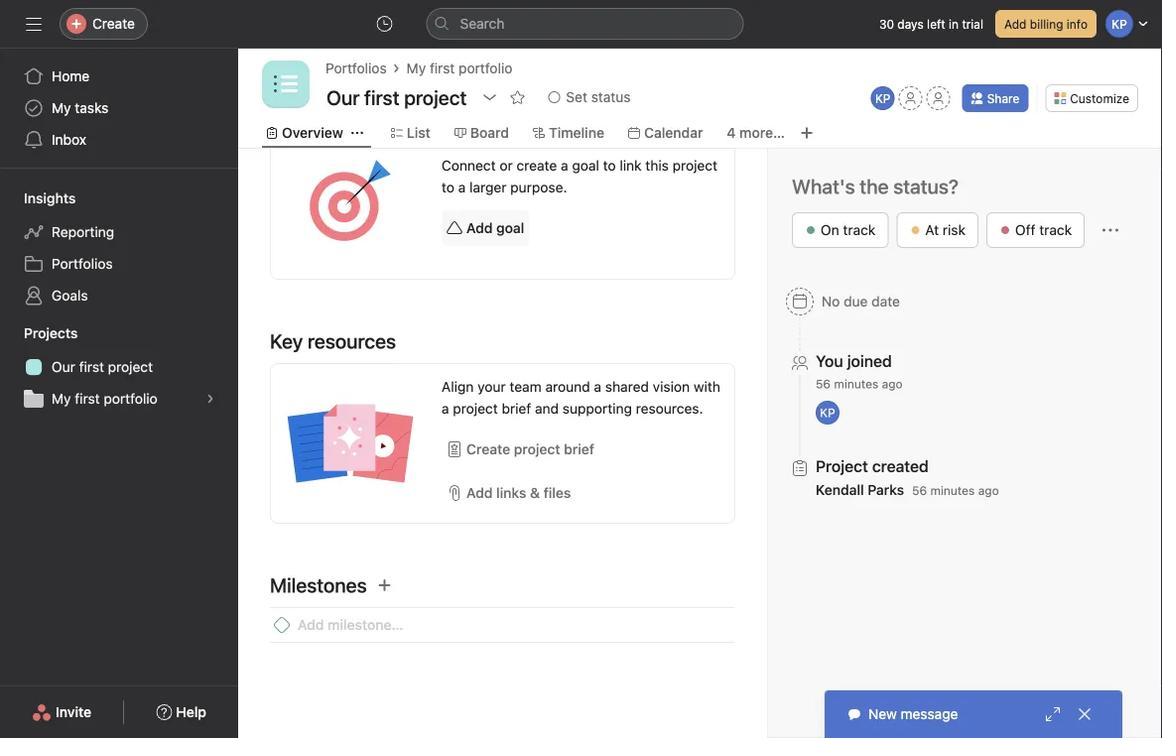 Task type: describe. For each thing, give the bounding box(es) containing it.
invite button
[[19, 695, 104, 731]]

4
[[727, 125, 736, 141]]

overview
[[282, 125, 343, 141]]

what's the status?
[[792, 175, 959, 198]]

share button
[[963, 84, 1029, 112]]

more…
[[740, 125, 785, 141]]

around
[[546, 379, 590, 395]]

kp button
[[871, 86, 895, 110]]

brief inside align your team around a shared vision with a project brief and supporting resources.
[[502, 401, 531, 417]]

timeline
[[549, 125, 605, 141]]

you
[[816, 352, 844, 371]]

project inside button
[[514, 441, 561, 458]]

brief inside button
[[564, 441, 595, 458]]

project inside align your team around a shared vision with a project brief and supporting resources.
[[453, 401, 498, 417]]

kp inside kp button
[[876, 91, 891, 105]]

goals
[[52, 287, 88, 304]]

0 horizontal spatial my first portfolio link
[[12, 383, 226, 415]]

insights button
[[0, 189, 76, 208]]

project created kendall parks 56 minutes ago
[[816, 457, 1000, 498]]

create for create project brief
[[467, 441, 510, 458]]

with
[[694, 379, 721, 395]]

our first project
[[52, 359, 153, 375]]

show options image
[[482, 89, 498, 105]]

the status?
[[860, 175, 959, 198]]

milestones
[[270, 574, 367, 597]]

add milestone image
[[377, 578, 393, 594]]

my tasks
[[52, 100, 109, 116]]

board link
[[455, 122, 509, 144]]

track for off track
[[1040, 222, 1072, 238]]

add tab image
[[799, 125, 815, 141]]

4 more… button
[[727, 122, 785, 144]]

billing
[[1030, 17, 1064, 31]]

resources.
[[636, 401, 703, 417]]

trial
[[962, 17, 984, 31]]

kendall
[[816, 482, 864, 498]]

calendar link
[[628, 122, 703, 144]]

see details, my first portfolio image
[[205, 393, 216, 405]]

you joined button
[[816, 351, 903, 371]]

invite
[[56, 704, 92, 721]]

status
[[591, 89, 631, 105]]

joined
[[848, 352, 892, 371]]

off track
[[1016, 222, 1072, 238]]

0 vertical spatial my
[[407, 60, 426, 76]]

link
[[620, 157, 642, 174]]

0 vertical spatial portfolios
[[326, 60, 387, 76]]

you joined 56 minutes ago
[[816, 352, 903, 391]]

supporting
[[563, 401, 632, 417]]

connect
[[442, 157, 496, 174]]

off track button
[[987, 212, 1085, 248]]

no
[[822, 293, 840, 310]]

4 more…
[[727, 125, 785, 141]]

what's
[[792, 175, 855, 198]]

close image
[[1077, 707, 1093, 723]]

my tasks link
[[12, 92, 226, 124]]

create button
[[60, 8, 148, 40]]

our first project link
[[12, 351, 226, 383]]

vision
[[653, 379, 690, 395]]

milestone…
[[328, 617, 404, 633]]

search button
[[426, 8, 744, 40]]

history image
[[377, 16, 393, 32]]

hide sidebar image
[[26, 16, 42, 32]]

search
[[460, 15, 505, 32]]

at
[[926, 222, 939, 238]]

create project brief button
[[442, 432, 600, 468]]

first for reporting
[[75, 391, 100, 407]]

no due date
[[822, 293, 900, 310]]

tasks
[[75, 100, 109, 116]]

create project brief
[[467, 441, 595, 458]]

my for my tasks link at the left top of the page
[[52, 100, 71, 116]]

expand new message image
[[1045, 707, 1061, 723]]

connect or create a goal to link this project to a larger purpose.
[[442, 157, 718, 196]]

my first portfolio inside projects element
[[52, 391, 158, 407]]

and
[[535, 401, 559, 417]]

30
[[880, 17, 895, 31]]

&
[[530, 485, 540, 501]]

add billing info
[[1005, 17, 1088, 31]]

this
[[646, 157, 669, 174]]

list link
[[391, 122, 431, 144]]

shared
[[605, 379, 649, 395]]

set status
[[566, 89, 631, 105]]

a up supporting
[[594, 379, 602, 395]]

risk
[[943, 222, 966, 238]]

my for my first portfolio link to the left
[[52, 391, 71, 407]]

add goal
[[467, 220, 525, 236]]

inbox
[[52, 132, 86, 148]]



Task type: locate. For each thing, give the bounding box(es) containing it.
1 vertical spatial minutes
[[931, 484, 975, 498]]

my left tasks
[[52, 100, 71, 116]]

our
[[52, 359, 75, 375]]

add for add billing info
[[1005, 17, 1027, 31]]

portfolios inside insights element
[[52, 256, 113, 272]]

kp down you
[[820, 406, 836, 420]]

0 horizontal spatial ago
[[882, 377, 903, 391]]

0 vertical spatial to
[[603, 157, 616, 174]]

purpose.
[[511, 179, 567, 196]]

1 vertical spatial my first portfolio link
[[12, 383, 226, 415]]

1 vertical spatial ago
[[979, 484, 1000, 498]]

goals link
[[12, 280, 226, 312]]

home
[[52, 68, 90, 84]]

None text field
[[322, 79, 472, 115]]

add inside button
[[467, 220, 493, 236]]

brief down team
[[502, 401, 531, 417]]

30 days left in trial
[[880, 17, 984, 31]]

global element
[[0, 49, 238, 168]]

on
[[821, 222, 840, 238]]

links
[[497, 485, 527, 501]]

0 horizontal spatial to
[[442, 179, 455, 196]]

date
[[872, 293, 900, 310]]

help
[[176, 704, 206, 721]]

portfolio up show options image on the top of the page
[[459, 60, 513, 76]]

projects element
[[0, 316, 238, 419]]

1 horizontal spatial to
[[603, 157, 616, 174]]

0 horizontal spatial 56
[[816, 377, 831, 391]]

create up home link
[[92, 15, 135, 32]]

goal inside button
[[497, 220, 525, 236]]

1 vertical spatial 56
[[912, 484, 927, 498]]

overview link
[[266, 122, 343, 144]]

my first portfolio up show options image on the top of the page
[[407, 60, 513, 76]]

1 horizontal spatial 56
[[912, 484, 927, 498]]

minutes right the parks
[[931, 484, 975, 498]]

1 vertical spatial brief
[[564, 441, 595, 458]]

customize button
[[1046, 84, 1139, 112]]

1 horizontal spatial goal
[[572, 157, 600, 174]]

track right on
[[843, 222, 876, 238]]

add milestone…
[[298, 617, 404, 633]]

1 horizontal spatial create
[[467, 441, 510, 458]]

my inside the global element
[[52, 100, 71, 116]]

add down milestones
[[298, 617, 324, 633]]

1 vertical spatial to
[[442, 179, 455, 196]]

1 vertical spatial first
[[79, 359, 104, 375]]

a down align
[[442, 401, 449, 417]]

0 horizontal spatial track
[[843, 222, 876, 238]]

project down your
[[453, 401, 498, 417]]

kp down 30
[[876, 91, 891, 105]]

portfolio down our first project link
[[104, 391, 158, 407]]

1 vertical spatial portfolios
[[52, 256, 113, 272]]

0 vertical spatial goal
[[572, 157, 600, 174]]

1 vertical spatial goal
[[497, 220, 525, 236]]

a right 'create'
[[561, 157, 569, 174]]

create inside popup button
[[92, 15, 135, 32]]

add links & files button
[[442, 476, 576, 511]]

56
[[816, 377, 831, 391], [912, 484, 927, 498]]

56 inside you joined 56 minutes ago
[[816, 377, 831, 391]]

align
[[442, 379, 474, 395]]

brief
[[502, 401, 531, 417], [564, 441, 595, 458]]

calendar
[[644, 125, 703, 141]]

portfolio inside projects element
[[104, 391, 158, 407]]

1 vertical spatial portfolio
[[104, 391, 158, 407]]

ago inside project created kendall parks 56 minutes ago
[[979, 484, 1000, 498]]

create inside button
[[467, 441, 510, 458]]

help button
[[143, 695, 219, 731]]

add for add milestone…
[[298, 617, 324, 633]]

larger
[[470, 179, 507, 196]]

0 vertical spatial ago
[[882, 377, 903, 391]]

track for on track
[[843, 222, 876, 238]]

board
[[470, 125, 509, 141]]

my down our at the left of page
[[52, 391, 71, 407]]

projects button
[[0, 324, 78, 344]]

0 vertical spatial portfolios link
[[326, 58, 387, 79]]

project right this at the top of the page
[[673, 157, 718, 174]]

list image
[[274, 72, 298, 96]]

0 horizontal spatial goal
[[497, 220, 525, 236]]

add
[[1005, 17, 1027, 31], [467, 220, 493, 236], [467, 485, 493, 501], [298, 617, 324, 633]]

my up the list
[[407, 60, 426, 76]]

1 horizontal spatial minutes
[[931, 484, 975, 498]]

0 vertical spatial first
[[430, 60, 455, 76]]

key resources
[[270, 330, 396, 353]]

1 vertical spatial create
[[467, 441, 510, 458]]

2 vertical spatial first
[[75, 391, 100, 407]]

ago
[[882, 377, 903, 391], [979, 484, 1000, 498]]

info
[[1067, 17, 1088, 31]]

2 track from the left
[[1040, 222, 1072, 238]]

0 horizontal spatial kp
[[820, 406, 836, 420]]

0 vertical spatial kp
[[876, 91, 891, 105]]

my first portfolio link
[[407, 58, 513, 79], [12, 383, 226, 415]]

1 vertical spatial my
[[52, 100, 71, 116]]

projects
[[24, 325, 78, 342]]

0 horizontal spatial create
[[92, 15, 135, 32]]

1 vertical spatial my first portfolio
[[52, 391, 158, 407]]

0 horizontal spatial brief
[[502, 401, 531, 417]]

project right our at the left of page
[[108, 359, 153, 375]]

0 vertical spatial my first portfolio
[[407, 60, 513, 76]]

add billing info button
[[996, 10, 1097, 38]]

0 vertical spatial minutes
[[834, 377, 879, 391]]

project down and
[[514, 441, 561, 458]]

reporting
[[52, 224, 114, 240]]

project created
[[816, 457, 929, 476]]

1 horizontal spatial ago
[[979, 484, 1000, 498]]

add for add links & files
[[467, 485, 493, 501]]

tab actions image
[[351, 127, 363, 139]]

home link
[[12, 61, 226, 92]]

kendall parks link
[[816, 482, 905, 498]]

1 horizontal spatial my first portfolio link
[[407, 58, 513, 79]]

portfolio
[[459, 60, 513, 76], [104, 391, 158, 407]]

align your team around a shared vision with a project brief and supporting resources.
[[442, 379, 721, 417]]

project
[[673, 157, 718, 174], [108, 359, 153, 375], [453, 401, 498, 417], [514, 441, 561, 458]]

customize
[[1071, 91, 1130, 105]]

0 horizontal spatial portfolios
[[52, 256, 113, 272]]

track right off
[[1040, 222, 1072, 238]]

no due date button
[[777, 284, 909, 320]]

add left billing
[[1005, 17, 1027, 31]]

first for my tasks
[[79, 359, 104, 375]]

1 horizontal spatial portfolios
[[326, 60, 387, 76]]

at risk button
[[897, 212, 979, 248]]

create
[[517, 157, 557, 174]]

ago inside you joined 56 minutes ago
[[882, 377, 903, 391]]

create
[[92, 15, 135, 32], [467, 441, 510, 458]]

timeline link
[[533, 122, 605, 144]]

insights element
[[0, 181, 238, 316]]

left
[[927, 17, 946, 31]]

my first portfolio link down our first project
[[12, 383, 226, 415]]

1 vertical spatial kp
[[820, 406, 836, 420]]

0 vertical spatial 56
[[816, 377, 831, 391]]

my first portfolio link up show options image on the top of the page
[[407, 58, 513, 79]]

off
[[1016, 222, 1036, 238]]

0 vertical spatial my first portfolio link
[[407, 58, 513, 79]]

list
[[407, 125, 431, 141]]

0 horizontal spatial portfolio
[[104, 391, 158, 407]]

portfolios link down history image
[[326, 58, 387, 79]]

on track
[[821, 222, 876, 238]]

add inside dropdown button
[[467, 485, 493, 501]]

1 track from the left
[[843, 222, 876, 238]]

first
[[430, 60, 455, 76], [79, 359, 104, 375], [75, 391, 100, 407]]

portfolios link inside insights element
[[12, 248, 226, 280]]

1 horizontal spatial brief
[[564, 441, 595, 458]]

new message
[[869, 706, 959, 723]]

add to starred image
[[510, 89, 526, 105]]

in
[[949, 17, 959, 31]]

due
[[844, 293, 868, 310]]

minutes inside project created kendall parks 56 minutes ago
[[931, 484, 975, 498]]

your
[[478, 379, 506, 395]]

to left "link" on the right of page
[[603, 157, 616, 174]]

more actions image
[[1103, 222, 1119, 238]]

search list box
[[426, 8, 744, 40]]

portfolios link down reporting
[[12, 248, 226, 280]]

56 right the parks
[[912, 484, 927, 498]]

add inside button
[[1005, 17, 1027, 31]]

1 horizontal spatial portfolio
[[459, 60, 513, 76]]

56 down you
[[816, 377, 831, 391]]

add down larger
[[467, 220, 493, 236]]

0 horizontal spatial minutes
[[834, 377, 879, 391]]

0 vertical spatial brief
[[502, 401, 531, 417]]

my first portfolio down our first project
[[52, 391, 158, 407]]

portfolios down history image
[[326, 60, 387, 76]]

first right our at the left of page
[[79, 359, 104, 375]]

add for add goal
[[467, 220, 493, 236]]

goal down larger
[[497, 220, 525, 236]]

1 horizontal spatial my first portfolio
[[407, 60, 513, 76]]

add links & files
[[467, 485, 571, 501]]

0 horizontal spatial portfolios link
[[12, 248, 226, 280]]

share
[[988, 91, 1020, 105]]

add left links
[[467, 485, 493, 501]]

project inside connect or create a goal to link this project to a larger purpose.
[[673, 157, 718, 174]]

minutes inside you joined 56 minutes ago
[[834, 377, 879, 391]]

1 vertical spatial portfolios link
[[12, 248, 226, 280]]

1 horizontal spatial portfolios link
[[326, 58, 387, 79]]

insights
[[24, 190, 76, 207]]

create up add links & files dropdown button
[[467, 441, 510, 458]]

portfolios
[[326, 60, 387, 76], [52, 256, 113, 272]]

to down "connect"
[[442, 179, 455, 196]]

portfolios down reporting
[[52, 256, 113, 272]]

at risk
[[926, 222, 966, 238]]

0 vertical spatial create
[[92, 15, 135, 32]]

a down "connect"
[[458, 179, 466, 196]]

0 vertical spatial portfolio
[[459, 60, 513, 76]]

1 horizontal spatial kp
[[876, 91, 891, 105]]

minutes
[[834, 377, 879, 391], [931, 484, 975, 498]]

1 horizontal spatial track
[[1040, 222, 1072, 238]]

56 inside project created kendall parks 56 minutes ago
[[912, 484, 927, 498]]

set status button
[[539, 83, 640, 111]]

2 vertical spatial my
[[52, 391, 71, 407]]

brief down supporting
[[564, 441, 595, 458]]

0 horizontal spatial my first portfolio
[[52, 391, 158, 407]]

my inside projects element
[[52, 391, 71, 407]]

files
[[544, 485, 571, 501]]

inbox link
[[12, 124, 226, 156]]

portfolios link
[[326, 58, 387, 79], [12, 248, 226, 280]]

create for create
[[92, 15, 135, 32]]

my
[[407, 60, 426, 76], [52, 100, 71, 116], [52, 391, 71, 407]]

goal inside connect or create a goal to link this project to a larger purpose.
[[572, 157, 600, 174]]

minutes down the you joined button
[[834, 377, 879, 391]]

first up the list
[[430, 60, 455, 76]]

first down our first project
[[75, 391, 100, 407]]

set
[[566, 89, 588, 105]]

on track button
[[792, 212, 889, 248]]

goal down timeline
[[572, 157, 600, 174]]

team
[[510, 379, 542, 395]]



Task type: vqa. For each thing, say whether or not it's contained in the screenshot.
bottommost eloiselin621@gmail.com
no



